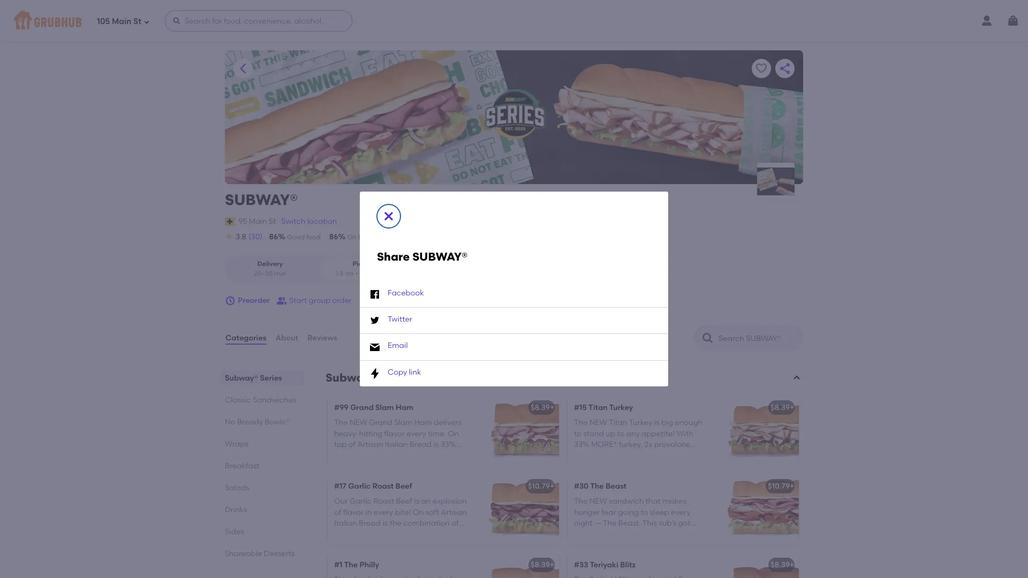 Task type: describe. For each thing, give the bounding box(es) containing it.
$8.39 for #1 the philly
[[531, 561, 550, 570]]

+ for #1 the philly
[[550, 561, 555, 570]]

garlic
[[348, 482, 371, 491]]

mi
[[346, 270, 354, 277]]

95 main st
[[238, 217, 276, 226]]

start group order
[[289, 296, 352, 305]]

subway® series tab
[[225, 373, 300, 384]]

breakfast tab
[[225, 461, 300, 472]]

$8.39 + for #99 grand slam ham
[[531, 403, 555, 412]]

10–20
[[360, 270, 378, 277]]

on
[[347, 234, 357, 241]]

option group containing delivery 20–35 min
[[225, 256, 409, 283]]

salads tab
[[225, 483, 300, 494]]

+ for #99 grand slam ham
[[550, 403, 555, 412]]

link
[[409, 368, 421, 377]]

copy link
[[388, 368, 421, 377]]

(30)
[[248, 232, 263, 242]]

facebook
[[388, 289, 424, 298]]

86 for on time delivery
[[329, 232, 338, 242]]

#17
[[334, 482, 346, 491]]

copy
[[388, 368, 407, 377]]

+ for #17 garlic roast beef
[[550, 482, 555, 491]]

reviews
[[307, 334, 337, 343]]

#1 the philly image
[[479, 554, 559, 578]]

subway® logo image
[[757, 168, 795, 196]]

$8.39 + for #15 titan turkey
[[771, 403, 795, 412]]

st for 105 main st
[[133, 16, 141, 26]]

#15 titan turkey image
[[719, 396, 799, 466]]

0 horizontal spatial subway®
[[225, 191, 298, 209]]

bready
[[237, 418, 263, 427]]

turkey
[[609, 403, 633, 412]]

subway® inside button
[[326, 371, 377, 385]]

order
[[332, 296, 352, 305]]

#1
[[334, 561, 343, 570]]

twitter
[[388, 315, 412, 324]]

preorder
[[238, 296, 270, 305]]

good food
[[287, 234, 321, 241]]

beast
[[606, 482, 627, 491]]

switch location button
[[281, 216, 338, 228]]

+ for #15 titan turkey
[[790, 403, 795, 412]]

on time delivery
[[347, 234, 398, 241]]

blitz
[[620, 561, 636, 570]]

#30 the beast image
[[719, 475, 799, 545]]

svg image for copy link
[[368, 367, 381, 380]]

•
[[356, 270, 358, 277]]

series inside button
[[379, 371, 414, 385]]

start
[[289, 296, 307, 305]]

about
[[276, 334, 298, 343]]

min inside pickup 1.8 mi • 10–20 min
[[379, 270, 391, 277]]

svg image for preorder
[[225, 296, 236, 306]]

pickup 1.8 mi • 10–20 min
[[336, 260, 391, 277]]

caret left icon image
[[237, 62, 250, 75]]

#17 garlic roast beef image
[[479, 475, 559, 545]]

3.8
[[236, 232, 246, 242]]

1 vertical spatial subway®
[[413, 250, 468, 263]]

series inside tab
[[260, 374, 282, 383]]

save this restaurant image
[[755, 62, 768, 75]]

classic sandwiches
[[225, 396, 297, 405]]

classic
[[225, 396, 251, 405]]

ham
[[396, 403, 414, 412]]

min inside delivery 20–35 min
[[274, 270, 286, 277]]

wraps
[[225, 440, 249, 449]]

#30 the beast
[[574, 482, 627, 491]]

$10.79 + for #17 garlic roast beef
[[528, 482, 555, 491]]

86 for good food
[[269, 232, 278, 242]]

start group order button
[[276, 291, 352, 311]]

no
[[225, 418, 235, 427]]

location
[[307, 217, 337, 226]]

save this restaurant button
[[752, 59, 771, 78]]

wraps tab
[[225, 439, 300, 450]]

shareable desserts tab
[[225, 548, 300, 560]]

$8.39 for #15 titan turkey
[[771, 403, 790, 412]]

1.8
[[336, 270, 344, 277]]

categories
[[225, 334, 267, 343]]

delivery 20–35 min
[[254, 260, 286, 277]]

svg image for email
[[368, 341, 381, 354]]

desserts
[[264, 550, 295, 559]]

subway® series inside 'subway® series' button
[[326, 371, 414, 385]]

delivery
[[257, 260, 283, 268]]

time
[[358, 234, 372, 241]]

$8.39 + for #1 the philly
[[531, 561, 555, 570]]

teriyaki
[[590, 561, 619, 570]]

$10.79 + for #30 the beast
[[768, 482, 795, 491]]



Task type: vqa. For each thing, say whether or not it's contained in the screenshot.
the right own
no



Task type: locate. For each thing, give the bounding box(es) containing it.
$10.79 for #30 the beast
[[768, 482, 790, 491]]

20–35
[[254, 270, 273, 277]]

$8.39 for #33 teriyaki blitz
[[771, 561, 790, 570]]

shareable
[[225, 550, 262, 559]]

86 right (30)
[[269, 232, 278, 242]]

min right 10–20
[[379, 270, 391, 277]]

no bready bowls® tab
[[225, 417, 300, 428]]

switch location
[[281, 217, 337, 226]]

grand
[[350, 403, 374, 412]]

2 min from the left
[[379, 270, 391, 277]]

food
[[306, 234, 321, 241]]

subscription pass image
[[225, 217, 236, 226]]

roast
[[373, 482, 394, 491]]

preorder button
[[225, 291, 270, 311]]

105 main st
[[97, 16, 141, 26]]

1 horizontal spatial series
[[379, 371, 414, 385]]

86 left on
[[329, 232, 338, 242]]

min
[[274, 270, 286, 277], [379, 270, 391, 277]]

series up the ham at the left bottom of the page
[[379, 371, 414, 385]]

drinks tab
[[225, 505, 300, 516]]

share subway®
[[377, 250, 468, 263]]

Search SUBWAY® search field
[[718, 334, 800, 344]]

0 vertical spatial the
[[590, 482, 604, 491]]

0 horizontal spatial st
[[133, 16, 141, 26]]

95
[[238, 217, 247, 226]]

drinks
[[225, 506, 247, 515]]

#15 titan turkey
[[574, 403, 633, 412]]

main right 95
[[249, 217, 267, 226]]

salads
[[225, 484, 250, 493]]

#99 grand slam ham
[[334, 403, 414, 412]]

the right #1
[[344, 561, 358, 570]]

1 horizontal spatial 86
[[329, 232, 338, 242]]

main inside '95 main st' button
[[249, 217, 267, 226]]

0 horizontal spatial the
[[344, 561, 358, 570]]

$10.79 for #17 garlic roast beef
[[528, 482, 550, 491]]

svg image inside main navigation navigation
[[172, 17, 181, 25]]

$10.79 +
[[528, 482, 555, 491], [768, 482, 795, 491]]

1 horizontal spatial subway®
[[326, 371, 377, 385]]

86
[[269, 232, 278, 242], [329, 232, 338, 242]]

the for #30
[[590, 482, 604, 491]]

classic sandwiches tab
[[225, 395, 300, 406]]

subway® inside tab
[[225, 374, 258, 383]]

#17 garlic roast beef
[[334, 482, 412, 491]]

reviews button
[[307, 319, 338, 358]]

subway® series
[[326, 371, 414, 385], [225, 374, 282, 383]]

1 horizontal spatial $10.79
[[768, 482, 790, 491]]

the right #30
[[590, 482, 604, 491]]

subway® series button
[[324, 371, 803, 386]]

0 horizontal spatial 86
[[269, 232, 278, 242]]

sandwiches
[[253, 396, 297, 405]]

subway® up classic
[[225, 374, 258, 383]]

option group
[[225, 256, 409, 283]]

slam
[[375, 403, 394, 412]]

subway® right share
[[413, 250, 468, 263]]

0 horizontal spatial $10.79 +
[[528, 482, 555, 491]]

1 vertical spatial the
[[344, 561, 358, 570]]

good
[[287, 234, 305, 241]]

delivery
[[374, 234, 398, 241]]

105
[[97, 16, 110, 26]]

st inside button
[[269, 217, 276, 226]]

0 horizontal spatial min
[[274, 270, 286, 277]]

email
[[388, 341, 408, 351]]

#30
[[574, 482, 589, 491]]

2 86 from the left
[[329, 232, 338, 242]]

st left switch at the top left
[[269, 217, 276, 226]]

main right 105
[[112, 16, 131, 26]]

$8.39 +
[[531, 403, 555, 412], [771, 403, 795, 412], [531, 561, 555, 570], [771, 561, 795, 570]]

switch
[[281, 217, 305, 226]]

95 main st button
[[238, 216, 277, 228]]

titan
[[589, 403, 608, 412]]

1 min from the left
[[274, 270, 286, 277]]

1 $10.79 + from the left
[[528, 482, 555, 491]]

svg image
[[172, 17, 181, 25], [382, 210, 395, 223], [225, 232, 234, 241], [368, 288, 381, 301]]

1 horizontal spatial st
[[269, 217, 276, 226]]

search icon image
[[702, 332, 714, 345]]

series up sandwiches
[[260, 374, 282, 383]]

main
[[112, 16, 131, 26], [249, 217, 267, 226]]

subway® series inside subway® series tab
[[225, 374, 282, 383]]

subway® up 95 main st
[[225, 191, 298, 209]]

$10.79
[[528, 482, 550, 491], [768, 482, 790, 491]]

the for #1
[[344, 561, 358, 570]]

+
[[550, 403, 555, 412], [790, 403, 795, 412], [550, 482, 555, 491], [790, 482, 795, 491], [550, 561, 555, 570], [790, 561, 795, 570]]

main for 95
[[249, 217, 267, 226]]

st inside main navigation navigation
[[133, 16, 141, 26]]

0 horizontal spatial $10.79
[[528, 482, 550, 491]]

0 horizontal spatial main
[[112, 16, 131, 26]]

0 vertical spatial main
[[112, 16, 131, 26]]

no bready bowls®
[[225, 418, 290, 427]]

0 horizontal spatial series
[[260, 374, 282, 383]]

1 horizontal spatial the
[[590, 482, 604, 491]]

1 horizontal spatial main
[[249, 217, 267, 226]]

pickup
[[353, 260, 374, 268]]

share icon image
[[779, 62, 792, 75]]

main inside main navigation navigation
[[112, 16, 131, 26]]

sides tab
[[225, 527, 300, 538]]

subway® series up #99 grand slam ham
[[326, 371, 414, 385]]

about button
[[275, 319, 299, 358]]

1 horizontal spatial min
[[379, 270, 391, 277]]

categories button
[[225, 319, 267, 358]]

people icon image
[[276, 296, 287, 306]]

1 horizontal spatial subway®
[[413, 250, 468, 263]]

+ for #30 the beast
[[790, 482, 795, 491]]

0 vertical spatial subway®
[[225, 191, 298, 209]]

subway® series up classic sandwiches
[[225, 374, 282, 383]]

st
[[133, 16, 141, 26], [269, 217, 276, 226]]

shareable desserts
[[225, 550, 295, 559]]

2 $10.79 from the left
[[768, 482, 790, 491]]

min down delivery
[[274, 270, 286, 277]]

1 horizontal spatial subway® series
[[326, 371, 414, 385]]

svg image for twitter
[[368, 315, 381, 327]]

sides
[[225, 528, 244, 537]]

$8.39 + for #33 teriyaki blitz
[[771, 561, 795, 570]]

philly
[[360, 561, 379, 570]]

#33 teriyaki blitz image
[[719, 554, 799, 578]]

#99
[[334, 403, 348, 412]]

#15
[[574, 403, 587, 412]]

subway®
[[326, 371, 377, 385], [225, 374, 258, 383]]

1 $10.79 from the left
[[528, 482, 550, 491]]

2 $10.79 + from the left
[[768, 482, 795, 491]]

#33
[[574, 561, 588, 570]]

beef
[[396, 482, 412, 491]]

#1 the philly
[[334, 561, 379, 570]]

#99 grand slam ham image
[[479, 396, 559, 466]]

main navigation navigation
[[0, 0, 1028, 42]]

#33 teriyaki blitz
[[574, 561, 636, 570]]

bowls®
[[265, 418, 290, 427]]

group
[[309, 296, 331, 305]]

series
[[379, 371, 414, 385], [260, 374, 282, 383]]

0 horizontal spatial subway® series
[[225, 374, 282, 383]]

1 horizontal spatial $10.79 +
[[768, 482, 795, 491]]

share
[[377, 250, 410, 263]]

$8.39
[[531, 403, 550, 412], [771, 403, 790, 412], [531, 561, 550, 570], [771, 561, 790, 570]]

0 vertical spatial st
[[133, 16, 141, 26]]

0 horizontal spatial subway®
[[225, 374, 258, 383]]

the
[[590, 482, 604, 491], [344, 561, 358, 570]]

1 86 from the left
[[269, 232, 278, 242]]

1 vertical spatial main
[[249, 217, 267, 226]]

st for 95 main st
[[269, 217, 276, 226]]

subway® up #99
[[326, 371, 377, 385]]

1 vertical spatial st
[[269, 217, 276, 226]]

$8.39 for #99 grand slam ham
[[531, 403, 550, 412]]

+ for #33 teriyaki blitz
[[790, 561, 795, 570]]

breakfast
[[225, 462, 260, 471]]

st right 105
[[133, 16, 141, 26]]

svg image inside preorder button
[[225, 296, 236, 306]]

main for 105
[[112, 16, 131, 26]]

svg image
[[1007, 14, 1020, 27], [144, 18, 150, 25], [225, 296, 236, 306], [368, 315, 381, 327], [368, 341, 381, 354], [368, 367, 381, 380]]



